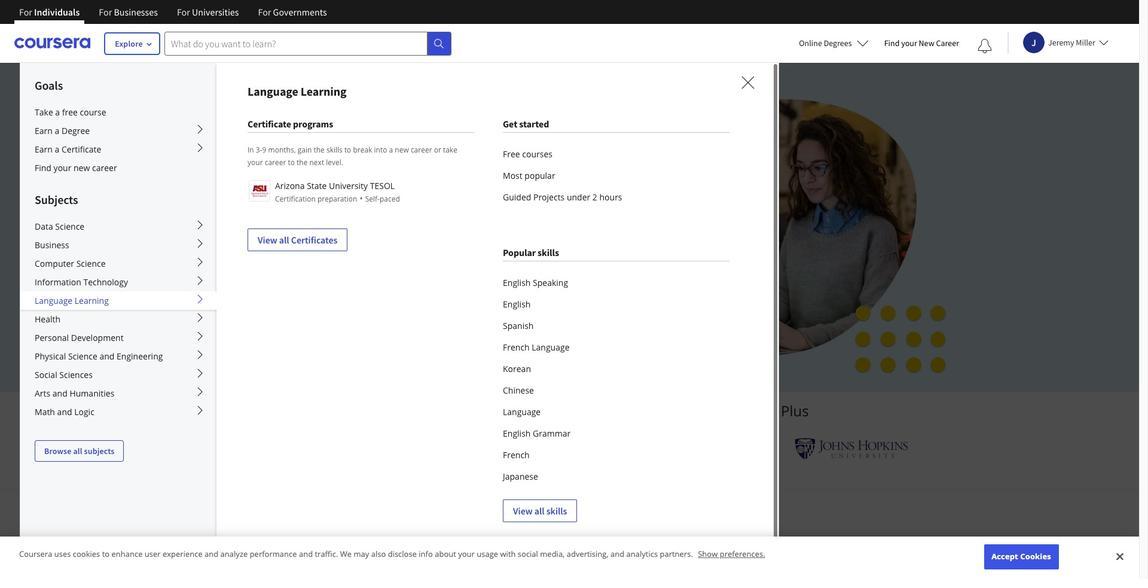 Task type: locate. For each thing, give the bounding box(es) containing it.
skills inside in 3-9 months, gain the skills to break into a new career or take your career to the next level.
[[327, 145, 343, 155]]

1 horizontal spatial with
[[579, 531, 618, 557]]

1 horizontal spatial plus
[[782, 401, 810, 421]]

1 vertical spatial find
[[35, 162, 51, 174]]

we
[[340, 549, 352, 560]]

2 vertical spatial skills
[[547, 505, 568, 517]]

view down japanese
[[513, 505, 533, 517]]

1 for from the left
[[19, 6, 32, 18]]

9
[[262, 145, 267, 155]]

1 vertical spatial french
[[503, 449, 530, 461]]

learning down information technology
[[75, 295, 109, 306]]

english inside english speaking link
[[503, 277, 531, 288]]

and down development
[[100, 351, 115, 362]]

university of michigan image
[[561, 433, 592, 466]]

to down level.
[[330, 168, 342, 186]]

1 horizontal spatial learning
[[301, 84, 347, 99]]

computer
[[35, 258, 74, 269]]

your left 'new'
[[902, 38, 918, 48]]

all for subjects
[[73, 446, 82, 457]]

0 vertical spatial english
[[503, 277, 531, 288]]

find
[[885, 38, 900, 48], [35, 162, 51, 174]]

find your new career link
[[20, 159, 217, 177]]

english link
[[503, 294, 730, 315]]

find for find your new career
[[885, 38, 900, 48]]

health button
[[20, 310, 217, 329]]

all
[[279, 234, 289, 246], [73, 446, 82, 457], [535, 505, 545, 517]]

0 vertical spatial science
[[55, 221, 85, 232]]

most
[[503, 170, 523, 181]]

online degrees
[[800, 38, 853, 48]]

2
[[593, 191, 598, 203]]

0 vertical spatial new
[[395, 145, 409, 155]]

0 horizontal spatial with
[[501, 549, 516, 560]]

view down subscription
[[258, 234, 277, 246]]

data
[[35, 221, 53, 232]]

your down earn a certificate
[[54, 162, 71, 174]]

ready
[[329, 189, 364, 207]]

english down universities
[[503, 428, 531, 439]]

earn a degree
[[35, 125, 90, 136]]

a inside dropdown button
[[55, 125, 59, 136]]

the up next
[[314, 145, 325, 155]]

2 vertical spatial english
[[503, 428, 531, 439]]

with left social
[[501, 549, 516, 560]]

guided projects under 2 hours link
[[503, 187, 730, 208]]

english for english speaking
[[503, 277, 531, 288]]

with right companies
[[684, 401, 713, 421]]

a for certificate
[[55, 144, 59, 155]]

2 vertical spatial science
[[68, 351, 97, 362]]

1 vertical spatial new
[[74, 162, 90, 174]]

for
[[19, 6, 32, 18], [99, 6, 112, 18], [177, 6, 190, 18], [258, 6, 271, 18]]

with left 'analytics'
[[579, 531, 618, 557]]

with
[[684, 401, 713, 421], [579, 531, 618, 557], [501, 549, 516, 560]]

cookies
[[1021, 551, 1052, 562]]

science up information technology
[[76, 258, 106, 269]]

2 earn from the top
[[35, 144, 53, 155]]

a down the "earn a degree"
[[55, 144, 59, 155]]

1 english from the top
[[503, 277, 531, 288]]

spanish
[[503, 320, 534, 332]]

grammar
[[533, 428, 571, 439]]

1 vertical spatial english
[[503, 299, 531, 310]]

your inside find your new career link
[[54, 162, 71, 174]]

learning up coursera plus image on the top left of the page
[[301, 84, 347, 99]]

chinese
[[503, 385, 534, 396]]

self-
[[365, 194, 380, 204]]

science for data
[[55, 221, 85, 232]]

most popular link
[[503, 165, 730, 187]]

math
[[35, 406, 55, 418]]

a left degree on the top left of page
[[55, 125, 59, 136]]

english down popular
[[503, 277, 531, 288]]

1 vertical spatial plus
[[704, 531, 741, 557]]

technology
[[83, 276, 128, 288]]

language down the information
[[35, 295, 73, 306]]

all down subscription
[[279, 234, 289, 246]]

your inside find your new career link
[[902, 38, 918, 48]]

science up business
[[55, 221, 85, 232]]

0 vertical spatial all
[[279, 234, 289, 246]]

english speaking link
[[503, 272, 730, 294]]

coursera image
[[14, 34, 90, 53]]

a inside 'dropdown button'
[[55, 144, 59, 155]]

skills up level.
[[327, 145, 343, 155]]

english for english
[[503, 299, 531, 310]]

for left individuals
[[19, 6, 32, 18]]

a
[[55, 107, 60, 118], [55, 125, 59, 136], [55, 144, 59, 155], [389, 145, 393, 155]]

humanities
[[70, 388, 114, 399]]

in left usage
[[456, 531, 472, 557]]

a left the free
[[55, 107, 60, 118]]

earn
[[35, 125, 53, 136], [35, 144, 53, 155]]

programs
[[293, 118, 333, 130]]

3 english from the top
[[503, 428, 531, 439]]

0 vertical spatial learning
[[301, 84, 347, 99]]

popular
[[503, 247, 536, 259]]

0 vertical spatial in
[[578, 189, 589, 207]]

show notifications image
[[978, 39, 993, 53]]

1 french from the top
[[503, 342, 530, 353]]

english inside english link
[[503, 299, 531, 310]]

access
[[286, 168, 326, 186]]

for for governments
[[258, 6, 271, 18]]

certificate programs
[[248, 118, 333, 130]]

all right browse
[[73, 446, 82, 457]]

guided
[[503, 191, 532, 203]]

unlimited
[[223, 168, 283, 186]]

language learning down information technology
[[35, 295, 109, 306]]

all for skills
[[535, 505, 545, 517]]

0 vertical spatial certificate
[[248, 118, 291, 130]]

subjects
[[84, 446, 115, 457]]

0 horizontal spatial language learning
[[35, 295, 109, 306]]

all inside view all skills 'link'
[[535, 505, 545, 517]]

and left 'analytics'
[[611, 549, 625, 560]]

and right arts
[[53, 388, 68, 399]]

free courses link
[[503, 144, 730, 165]]

new down earn a certificate
[[74, 162, 90, 174]]

1 horizontal spatial view
[[513, 505, 533, 517]]

your down projects,
[[223, 210, 251, 228]]

skills right popular
[[538, 247, 560, 259]]

science inside dropdown button
[[68, 351, 97, 362]]

0 vertical spatial find
[[885, 38, 900, 48]]

all down japanese
[[535, 505, 545, 517]]

for left businesses
[[99, 6, 112, 18]]

with inside privacy alert dialog
[[501, 549, 516, 560]]

in left 2 on the top right of page
[[578, 189, 589, 207]]

0 vertical spatial plus
[[782, 401, 810, 421]]

french for french language
[[503, 342, 530, 353]]

certificate up 9
[[248, 118, 291, 130]]

skills up invest in your career with coursera plus
[[547, 505, 568, 517]]

group
[[20, 62, 780, 569]]

for for businesses
[[99, 6, 112, 18]]

find inside explore menu 'element'
[[35, 162, 51, 174]]

and left the analyze
[[205, 549, 219, 560]]

plus for leading universities and companies with coursera plus
[[782, 401, 810, 421]]

2 for from the left
[[99, 6, 112, 18]]

0 vertical spatial skills
[[327, 145, 343, 155]]

1 vertical spatial earn
[[35, 144, 53, 155]]

earn down take
[[35, 125, 53, 136]]

to right cookies on the bottom of the page
[[102, 549, 110, 560]]

performance
[[250, 549, 297, 560]]

career
[[411, 145, 432, 155], [265, 157, 286, 168], [92, 162, 117, 174], [520, 531, 575, 557]]

and up subscription
[[279, 189, 302, 207]]

group containing goals
[[20, 62, 780, 569]]

1 horizontal spatial coursera
[[622, 531, 700, 557]]

earn inside 'dropdown button'
[[35, 144, 53, 155]]

earn down the "earn a degree"
[[35, 144, 53, 155]]

also
[[371, 549, 386, 560]]

language learning inside popup button
[[35, 295, 109, 306]]

language up certificate programs
[[248, 84, 299, 99]]

your down 3- at the left top of the page
[[248, 157, 263, 168]]

for left governments
[[258, 6, 271, 18]]

None search field
[[165, 31, 452, 55]]

2 french from the top
[[503, 449, 530, 461]]

find down earn a certificate
[[35, 162, 51, 174]]

computer science
[[35, 258, 106, 269]]

1 vertical spatial certificate
[[62, 144, 101, 155]]

What do you want to learn? text field
[[165, 31, 428, 55]]

universities
[[192, 6, 239, 18]]

0 horizontal spatial find
[[35, 162, 51, 174]]

in
[[248, 145, 254, 155]]

earn a certificate button
[[20, 140, 217, 159]]

0 vertical spatial earn
[[35, 125, 53, 136]]

speaking
[[533, 277, 569, 288]]

your
[[902, 38, 918, 48], [248, 157, 263, 168], [54, 162, 71, 174], [223, 210, 251, 228], [476, 531, 516, 557], [459, 549, 475, 560]]

career down months, in the left of the page
[[265, 157, 286, 168]]

2 vertical spatial all
[[535, 505, 545, 517]]

new inside in 3-9 months, gain the skills to break into a new career or take your career to the next level.
[[395, 145, 409, 155]]

0 horizontal spatial in
[[456, 531, 472, 557]]

french up japanese
[[503, 449, 530, 461]]

certificate
[[368, 189, 428, 207]]

2 english from the top
[[503, 299, 531, 310]]

the down gain
[[297, 157, 308, 168]]

career down "earn a certificate" 'dropdown button'
[[92, 162, 117, 174]]

businesses
[[114, 6, 158, 18]]

0 horizontal spatial view
[[258, 234, 277, 246]]

business
[[35, 239, 69, 251]]

4 for from the left
[[258, 6, 271, 18]]

certificate up find your new career
[[62, 144, 101, 155]]

1 earn from the top
[[35, 125, 53, 136]]

view for view all certificates
[[258, 234, 277, 246]]

with for career
[[579, 531, 618, 557]]

information
[[35, 276, 81, 288]]

a for degree
[[55, 125, 59, 136]]

skills
[[327, 145, 343, 155], [538, 247, 560, 259], [547, 505, 568, 517]]

social
[[518, 549, 539, 560]]

in
[[578, 189, 589, 207], [456, 531, 472, 557]]

all for certificates
[[279, 234, 289, 246]]

programs—all
[[431, 189, 518, 207]]

most popular
[[503, 170, 556, 181]]

certificate programs list
[[248, 179, 475, 251]]

0 vertical spatial view
[[258, 234, 277, 246]]

1 vertical spatial the
[[297, 157, 308, 168]]

certificates
[[291, 234, 338, 246]]

1 horizontal spatial in
[[578, 189, 589, 207]]

1 horizontal spatial language learning
[[248, 84, 347, 99]]

gain
[[298, 145, 312, 155]]

a right into
[[389, 145, 393, 155]]

view inside view all skills 'link'
[[513, 505, 533, 517]]

for individuals
[[19, 6, 80, 18]]

language down chinese
[[503, 406, 541, 418]]

browse all subjects
[[44, 446, 115, 457]]

and inside the unlimited access to 7,000+ world-class courses, hands-on projects, and job-ready certificate programs—all included in your subscription
[[279, 189, 302, 207]]

2 horizontal spatial with
[[684, 401, 713, 421]]

0 horizontal spatial learning
[[75, 295, 109, 306]]

science down personal development
[[68, 351, 97, 362]]

0 horizontal spatial certificate
[[62, 144, 101, 155]]

1 vertical spatial all
[[73, 446, 82, 457]]

0 vertical spatial the
[[314, 145, 325, 155]]

browse all subjects button
[[35, 440, 124, 462]]

language learning
[[248, 84, 347, 99], [35, 295, 109, 306]]

for for individuals
[[19, 6, 32, 18]]

find left 'new'
[[885, 38, 900, 48]]

french up korean
[[503, 342, 530, 353]]

engineering
[[117, 351, 163, 362]]

english inside english grammar link
[[503, 428, 531, 439]]

math and logic
[[35, 406, 94, 418]]

months,
[[268, 145, 296, 155]]

2 horizontal spatial all
[[535, 505, 545, 517]]

preferences.
[[720, 549, 766, 560]]

started
[[520, 118, 550, 130]]

included
[[522, 189, 574, 207]]

subjects
[[35, 192, 78, 207]]

1 horizontal spatial find
[[885, 38, 900, 48]]

0 horizontal spatial coursera
[[19, 549, 52, 560]]

career
[[937, 38, 960, 48]]

traffic.
[[315, 549, 338, 560]]

user
[[145, 549, 161, 560]]

with for companies
[[684, 401, 713, 421]]

0 horizontal spatial new
[[74, 162, 90, 174]]

cookies
[[73, 549, 100, 560]]

0 vertical spatial french
[[503, 342, 530, 353]]

3 for from the left
[[177, 6, 190, 18]]

your right about
[[459, 549, 475, 560]]

korean
[[503, 363, 531, 375]]

for left universities
[[177, 6, 190, 18]]

view inside view all certificates link
[[258, 234, 277, 246]]

english up the spanish
[[503, 299, 531, 310]]

popular skills list
[[503, 272, 730, 522]]

johns hopkins university image
[[795, 438, 909, 460]]

language learning up certificate programs
[[248, 84, 347, 99]]

and inside arts and humanities dropdown button
[[53, 388, 68, 399]]

arts and humanities button
[[20, 384, 217, 403]]

goals
[[35, 78, 63, 93]]

1 vertical spatial language learning
[[35, 295, 109, 306]]

arts
[[35, 388, 50, 399]]

english for english grammar
[[503, 428, 531, 439]]

1 vertical spatial science
[[76, 258, 106, 269]]

1 horizontal spatial all
[[279, 234, 289, 246]]

all inside browse all subjects button
[[73, 446, 82, 457]]

all inside view all certificates link
[[279, 234, 289, 246]]

1 horizontal spatial new
[[395, 145, 409, 155]]

language down the spanish
[[532, 342, 570, 353]]

2 horizontal spatial coursera
[[717, 401, 778, 421]]

1 vertical spatial learning
[[75, 295, 109, 306]]

partners.
[[660, 549, 693, 560]]

0 horizontal spatial plus
[[704, 531, 741, 557]]

accept
[[992, 551, 1019, 562]]

career down view all skills 'link'
[[520, 531, 575, 557]]

for businesses
[[99, 6, 158, 18]]

1 vertical spatial view
[[513, 505, 533, 517]]

french
[[503, 342, 530, 353], [503, 449, 530, 461]]

earn inside dropdown button
[[35, 125, 53, 136]]

0 horizontal spatial all
[[73, 446, 82, 457]]

jeremy miller
[[1049, 37, 1096, 48]]

and inside physical science and engineering dropdown button
[[100, 351, 115, 362]]

new right into
[[395, 145, 409, 155]]

and left logic
[[57, 406, 72, 418]]

your inside the unlimited access to 7,000+ world-class courses, hands-on projects, and job-ready certificate programs—all included in your subscription
[[223, 210, 251, 228]]



Task type: describe. For each thing, give the bounding box(es) containing it.
information technology button
[[20, 273, 217, 291]]

google image
[[457, 438, 522, 460]]

university
[[329, 180, 368, 191]]

world-
[[390, 168, 429, 186]]

get started list
[[503, 144, 730, 208]]

explore
[[115, 38, 143, 49]]

coursera for leading universities and companies with coursera plus
[[717, 401, 778, 421]]

invest in your career with coursera plus
[[399, 531, 741, 557]]

class
[[429, 168, 459, 186]]

j
[[1032, 36, 1037, 48]]

find your new career
[[885, 38, 960, 48]]

to down months, in the left of the page
[[288, 157, 295, 168]]

1 horizontal spatial the
[[314, 145, 325, 155]]

coursera inside privacy alert dialog
[[19, 549, 52, 560]]

french for french
[[503, 449, 530, 461]]

state
[[307, 180, 327, 191]]

next
[[310, 157, 324, 168]]

language learning button
[[20, 291, 217, 310]]

1 horizontal spatial certificate
[[248, 118, 291, 130]]

uses
[[54, 549, 71, 560]]

coursera uses cookies to enhance user experience and analyze performance and traffic. we may also disclose info about your usage with social media, advertising, and analytics partners. show preferences.
[[19, 549, 766, 560]]

course
[[80, 107, 106, 118]]

science for physical
[[68, 351, 97, 362]]

chinese link
[[503, 380, 730, 402]]

for for universities
[[177, 6, 190, 18]]

projects,
[[223, 189, 275, 207]]

french link
[[503, 445, 730, 466]]

view all certificates link
[[248, 229, 348, 251]]

and left traffic.
[[299, 549, 313, 560]]

advertising,
[[567, 549, 609, 560]]

health
[[35, 314, 60, 325]]

hours
[[600, 191, 623, 203]]

and up english grammar link
[[578, 401, 604, 421]]

to inside privacy alert dialog
[[102, 549, 110, 560]]

1 vertical spatial in
[[456, 531, 472, 557]]

in 3-9 months, gain the skills to break into a new career or take your career to the next level.
[[248, 145, 458, 168]]

to left break
[[345, 145, 352, 155]]

experience
[[163, 549, 203, 560]]

earn for earn a certificate
[[35, 144, 53, 155]]

view for view all skills
[[513, 505, 533, 517]]

new inside explore menu 'element'
[[74, 162, 90, 174]]

certificate inside 'dropdown button'
[[62, 144, 101, 155]]

0 vertical spatial language learning
[[248, 84, 347, 99]]

business button
[[20, 236, 217, 254]]

physical science and engineering button
[[20, 347, 217, 366]]

get
[[503, 118, 518, 130]]

degree
[[62, 125, 90, 136]]

language link
[[503, 402, 730, 423]]

and inside 'math and logic' dropdown button
[[57, 406, 72, 418]]

certification
[[275, 194, 316, 204]]

spanish link
[[503, 315, 730, 337]]

in inside the unlimited access to 7,000+ world-class courses, hands-on projects, and job-ready certificate programs—all included in your subscription
[[578, 189, 589, 207]]

courses
[[523, 148, 553, 160]]

take
[[443, 145, 458, 155]]

social
[[35, 369, 57, 381]]

science for computer
[[76, 258, 106, 269]]

for governments
[[258, 6, 327, 18]]

accept cookies button
[[985, 545, 1060, 570]]

earn for earn a degree
[[35, 125, 53, 136]]

for universities
[[177, 6, 239, 18]]

coursera plus image
[[223, 112, 405, 130]]

banner navigation
[[10, 0, 337, 33]]

into
[[374, 145, 387, 155]]

sciences
[[59, 369, 93, 381]]

preparation
[[318, 194, 358, 204]]

degrees
[[824, 38, 853, 48]]

career left 'or'
[[411, 145, 432, 155]]

view all certificates
[[258, 234, 338, 246]]

companies
[[607, 401, 681, 421]]

explore menu element
[[20, 63, 217, 462]]

individuals
[[34, 6, 80, 18]]

coursera for invest in your career with coursera plus
[[622, 531, 700, 557]]

popular skills
[[503, 247, 560, 259]]

0 horizontal spatial the
[[297, 157, 308, 168]]

online
[[800, 38, 823, 48]]

accept cookies
[[992, 551, 1052, 562]]

find for find your new career
[[35, 162, 51, 174]]

your inside privacy alert dialog
[[459, 549, 475, 560]]

plus for invest in your career with coursera plus
[[704, 531, 741, 557]]

social sciences button
[[20, 366, 217, 384]]

level.
[[326, 157, 343, 168]]

invest
[[399, 531, 452, 557]]

get started
[[503, 118, 550, 130]]

your inside in 3-9 months, gain the skills to break into a new career or take your career to the next level.
[[248, 157, 263, 168]]

leading universities and companies with coursera plus
[[442, 401, 810, 421]]

info
[[419, 549, 433, 560]]

find your new career link
[[879, 36, 966, 51]]

data science button
[[20, 217, 217, 236]]

to inside the unlimited access to 7,000+ world-class courses, hands-on projects, and job-ready certificate programs—all included in your subscription
[[330, 168, 342, 186]]

learning inside popup button
[[75, 295, 109, 306]]

korean link
[[503, 358, 730, 380]]

data science
[[35, 221, 85, 232]]

take a free course
[[35, 107, 106, 118]]

development
[[71, 332, 124, 344]]

math and logic button
[[20, 403, 217, 421]]

arts and humanities
[[35, 388, 114, 399]]

projects
[[534, 191, 565, 203]]

skills inside 'link'
[[547, 505, 568, 517]]

job-
[[306, 189, 329, 207]]

free courses
[[503, 148, 553, 160]]

japanese link
[[503, 466, 730, 488]]

social sciences
[[35, 369, 93, 381]]

career inside explore menu 'element'
[[92, 162, 117, 174]]

new
[[920, 38, 935, 48]]

online degrees button
[[790, 30, 879, 56]]

earn a degree button
[[20, 121, 217, 140]]

disclose
[[388, 549, 417, 560]]

language inside popup button
[[35, 295, 73, 306]]

paced
[[380, 194, 400, 204]]

personal development button
[[20, 329, 217, 347]]

information technology
[[35, 276, 128, 288]]

logic
[[74, 406, 94, 418]]

enhance
[[112, 549, 143, 560]]

privacy alert dialog
[[0, 537, 1140, 579]]

1 vertical spatial skills
[[538, 247, 560, 259]]

your left social
[[476, 531, 516, 557]]

popular
[[525, 170, 556, 181]]

break
[[353, 145, 372, 155]]

a for free
[[55, 107, 60, 118]]

help center image
[[1109, 548, 1123, 563]]

computer science button
[[20, 254, 217, 273]]

a inside in 3-9 months, gain the skills to break into a new career or take your career to the next level.
[[389, 145, 393, 155]]

partnername logo image
[[249, 180, 270, 202]]



Task type: vqa. For each thing, say whether or not it's contained in the screenshot.
Science to the middle
yes



